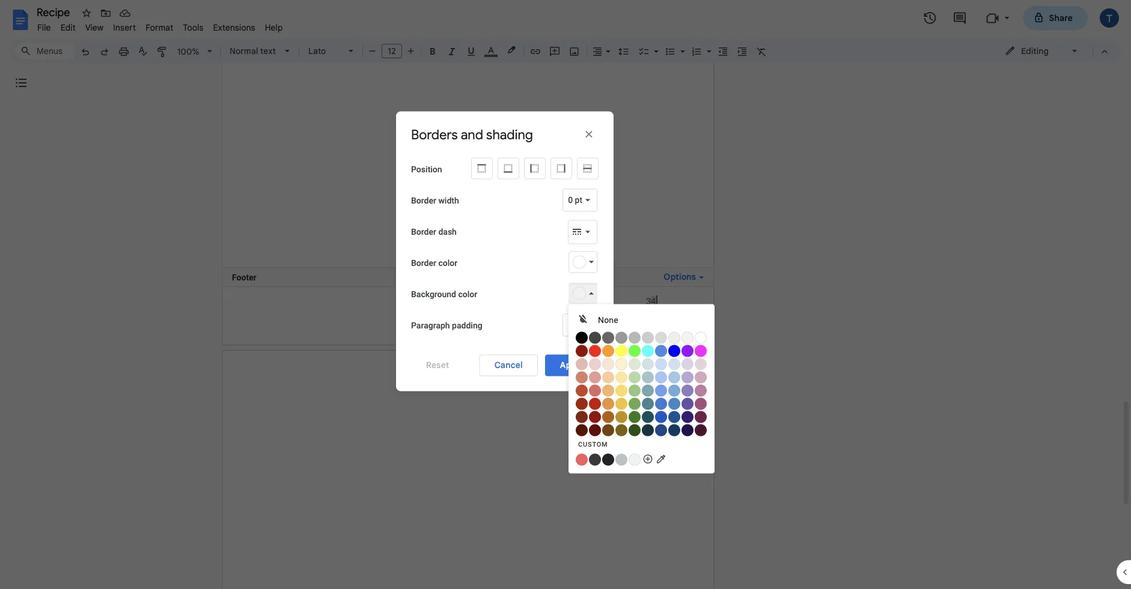 Task type: locate. For each thing, give the bounding box(es) containing it.
gray image
[[642, 332, 654, 344]]

0 pt
[[568, 195, 583, 205], [568, 320, 583, 330]]

borders
[[411, 127, 458, 143]]

0
[[568, 195, 573, 205], [568, 320, 573, 330]]

custom
[[578, 441, 608, 449]]

custom color #f75d5d, close to light red 1 image
[[576, 454, 588, 466]]

dark red berry 2 cell
[[576, 411, 589, 424]]

1 border from the top
[[411, 196, 436, 206]]

magenta cell
[[695, 345, 708, 357]]

custom color #bdc1c6, close to light gray 10 cell
[[616, 454, 628, 466]]

border for border width
[[411, 196, 436, 206]]

paragraph padding
[[411, 321, 483, 331]]

pt up "border dash" list box
[[575, 195, 583, 205]]

1 pt from the top
[[575, 195, 583, 205]]

red berry image
[[576, 345, 588, 357]]

light orange 2 cell
[[602, 371, 615, 384]]

light magenta 2 image
[[695, 372, 707, 384]]

dark cyan 2 image
[[642, 411, 654, 424]]

dark magenta 3 cell
[[695, 424, 708, 437]]

0 points option up black image
[[568, 320, 583, 332]]

cornflower blue image
[[655, 345, 667, 357]]

light red 2 image
[[589, 372, 601, 384]]

none button
[[575, 311, 708, 330]]

0 pt inside border width list box
[[568, 195, 583, 205]]

light cyan 1 cell
[[642, 384, 655, 397]]

dark purple 1 cell
[[682, 398, 694, 410]]

dark purple 3 image
[[682, 425, 694, 437]]

footer
[[232, 272, 256, 282]]

1 vertical spatial 0 pt
[[568, 320, 583, 330]]

2 row from the top
[[576, 332, 708, 344]]

background
[[411, 290, 456, 300]]

dark magenta 1 cell
[[695, 398, 708, 410]]

light magenta 3 cell
[[695, 358, 708, 371]]

light red 1 cell
[[589, 384, 602, 397]]

red image
[[589, 345, 601, 357]]

cyan cell
[[642, 345, 655, 357]]

pt
[[575, 195, 583, 205], [575, 320, 583, 330]]

custom color #3b3737, close to dark gray 30 cell
[[589, 454, 602, 466]]

shading
[[486, 127, 533, 143]]

1 vertical spatial 0
[[568, 320, 573, 330]]

light yellow 3 image
[[616, 359, 628, 371]]

dark orange 1 image
[[602, 398, 614, 410]]

dark green 1 image
[[629, 398, 641, 410]]

0 horizontal spatial color
[[438, 258, 458, 268]]

0 vertical spatial color
[[438, 258, 458, 268]]

black image
[[576, 332, 588, 344]]

border
[[411, 196, 436, 206], [411, 227, 436, 237], [411, 258, 436, 268]]

dark gray 2 image
[[616, 332, 628, 344]]

light yellow 2 cell
[[616, 371, 628, 384]]

light cornflower blue 2 cell
[[655, 371, 668, 384]]

border color
[[411, 258, 458, 268]]

dark gray 1 cell
[[629, 332, 641, 344]]

custom color #bdc1c6, close to light gray 10 image
[[616, 454, 628, 466]]

1 0 from the top
[[568, 195, 573, 205]]

purple image
[[682, 345, 694, 357]]

light purple 1 cell
[[682, 384, 694, 397]]

light gray 3 cell
[[682, 332, 694, 344]]

light magenta 1 cell
[[695, 384, 708, 397]]

pt up black "cell"
[[575, 320, 583, 330]]

light purple 2 cell
[[682, 371, 694, 384]]

cancel button
[[480, 355, 538, 377]]

dark blue 2 cell
[[668, 411, 681, 424]]

0 vertical spatial border
[[411, 196, 436, 206]]

cornflower blue cell
[[655, 345, 668, 357]]

light blue 3 image
[[668, 359, 680, 371]]

light blue 2 image
[[668, 372, 680, 384]]

1 vertical spatial pt
[[575, 320, 583, 330]]

1 horizontal spatial color
[[458, 290, 477, 300]]

dark cornflower blue 3 image
[[655, 425, 667, 437]]

light purple 3 cell
[[682, 358, 694, 371]]

menu bar
[[32, 16, 288, 35]]

light orange 3 image
[[602, 359, 614, 371]]

0 vertical spatial pt
[[575, 195, 583, 205]]

dark yellow 3 cell
[[616, 424, 628, 437]]

border up background
[[411, 258, 436, 268]]

dark red berry 3 cell
[[576, 424, 589, 437]]

dark gray 1 image
[[629, 332, 641, 344]]

dark magenta 2 image
[[695, 411, 707, 424]]

border dash list box
[[568, 220, 598, 244]]

light magenta 3 image
[[695, 359, 707, 371]]

color
[[438, 258, 458, 268], [458, 290, 477, 300]]

1 vertical spatial border
[[411, 227, 436, 237]]

2 vertical spatial border
[[411, 258, 436, 268]]

custom color #f75d5d, close to light red 1 cell
[[576, 454, 589, 466]]

none
[[598, 316, 619, 326]]

color down dash at left
[[438, 258, 458, 268]]

color for background color
[[458, 290, 477, 300]]

dash
[[438, 227, 457, 237]]

dark purple 3 cell
[[682, 424, 694, 437]]

green image
[[629, 345, 641, 357]]

orange image
[[602, 345, 614, 357]]

1 row from the top
[[576, 0, 706, 590]]

dark cornflower blue 1 cell
[[655, 398, 668, 410]]

dark green 3 cell
[[629, 424, 641, 437]]

light gray 3 image
[[682, 332, 694, 344]]

blue image
[[668, 345, 680, 357]]

black cell
[[576, 332, 589, 344]]

light cornflower blue 1 image
[[655, 385, 667, 397]]

borders and shading heading
[[411, 127, 533, 143]]

dark cyan 1 image
[[642, 398, 654, 410]]

dark gray 3 cell
[[602, 332, 615, 344]]

dark red berry 2 image
[[576, 411, 588, 424]]

0 vertical spatial 0 pt
[[568, 195, 583, 205]]

2 border from the top
[[411, 227, 436, 237]]

apply button
[[545, 355, 599, 377]]

dark red 1 cell
[[589, 398, 602, 410]]

menu bar inside menu bar banner
[[32, 16, 288, 35]]

light orange 1 image
[[602, 385, 614, 397]]

Star checkbox
[[78, 5, 95, 22]]

dark cyan 3 image
[[642, 425, 654, 437]]

light red berry 1 image
[[576, 385, 588, 397]]

0 points option
[[568, 194, 583, 206], [568, 320, 583, 332]]

dark red 1 image
[[589, 398, 601, 410]]

4 row from the top
[[576, 358, 708, 371]]

dark yellow 2 cell
[[616, 411, 628, 424]]

0 vertical spatial 0 points option
[[568, 194, 583, 206]]

0 points option inside border width list box
[[568, 194, 583, 206]]

gray cell
[[642, 332, 655, 344]]

light cyan 1 image
[[642, 385, 654, 397]]

dark magenta 3 image
[[695, 425, 707, 437]]

border left the width
[[411, 196, 436, 206]]

row
[[576, 0, 706, 590], [576, 332, 708, 344], [576, 345, 708, 357], [576, 358, 708, 371], [576, 371, 708, 384], [576, 384, 708, 397], [576, 398, 708, 410], [576, 411, 708, 424], [576, 424, 708, 437]]

light cornflower blue 2 image
[[655, 372, 667, 384]]

1 0 points option from the top
[[568, 194, 583, 206]]

1 vertical spatial color
[[458, 290, 477, 300]]

0 vertical spatial 0
[[568, 195, 573, 205]]

5 row from the top
[[576, 371, 708, 384]]

yellow cell
[[616, 345, 628, 357]]

dark red 3 cell
[[589, 424, 602, 437]]

magenta image
[[695, 345, 707, 357]]

light gray 1 cell
[[655, 332, 668, 344]]

apply
[[560, 360, 584, 371]]

custom color #f1f3f4, close to light gray 3 cell
[[629, 454, 641, 466]]

option inside "border dash" list box
[[572, 227, 583, 239]]

light magenta 2 cell
[[695, 371, 708, 384]]

3 border from the top
[[411, 258, 436, 268]]

dark orange 3 cell
[[602, 424, 615, 437]]

light cornflower blue 3 image
[[655, 359, 667, 371]]

option
[[572, 227, 583, 239]]

1 0 pt from the top
[[568, 195, 583, 205]]

dark gray 4 image
[[589, 332, 601, 344]]

share. private to only me. image
[[1034, 12, 1044, 23]]

0 inside border width list box
[[568, 195, 573, 205]]

0 points option up "border dash" list box
[[568, 194, 583, 206]]

light cyan 2 cell
[[642, 371, 655, 384]]

2 0 pt from the top
[[568, 320, 583, 330]]

color up "padding"
[[458, 290, 477, 300]]

orange cell
[[602, 345, 615, 357]]

border width list box
[[563, 189, 598, 212]]

red berry cell
[[576, 345, 589, 357]]

1 vertical spatial 0 points option
[[568, 320, 583, 332]]

light cyan 3 cell
[[642, 358, 655, 371]]

padding
[[452, 321, 483, 331]]

border left dash at left
[[411, 227, 436, 237]]

light green 2 cell
[[629, 371, 641, 384]]

light yellow 1 cell
[[616, 384, 628, 397]]

light cornflower blue 3 cell
[[655, 358, 668, 371]]

light gray 2 cell
[[668, 332, 681, 344]]

paragraph
[[411, 321, 450, 331]]

light red berry 3 cell
[[576, 358, 589, 371]]

8 row from the top
[[576, 411, 708, 424]]

0 pt up black "cell"
[[568, 320, 583, 330]]

0 pt up "border dash" list box
[[568, 195, 583, 205]]

custom color #222222, close to dark gray 30 image
[[602, 454, 614, 466]]

color for border color
[[438, 258, 458, 268]]

light blue 1 cell
[[668, 384, 681, 397]]

dark magenta 1 image
[[695, 398, 707, 410]]

light blue 2 cell
[[668, 371, 681, 384]]

light red 2 cell
[[589, 371, 602, 384]]



Task type: describe. For each thing, give the bounding box(es) containing it.
dark orange 3 image
[[602, 425, 614, 437]]

dark cornflower blue 1 image
[[655, 398, 667, 410]]

custom color #222222, close to dark gray 30 cell
[[602, 454, 615, 466]]

white image
[[695, 332, 707, 344]]

menu bar banner
[[0, 0, 1131, 590]]

3 row from the top
[[576, 345, 708, 357]]

border for border color
[[411, 258, 436, 268]]

dark blue 1 cell
[[668, 398, 681, 410]]

dark blue 3 cell
[[668, 424, 681, 437]]

light green 3 image
[[629, 359, 641, 371]]

light orange 3 cell
[[602, 358, 615, 371]]

dark purple 2 cell
[[682, 411, 694, 424]]

pt inside border width list box
[[575, 195, 583, 205]]

dark red berry 1 cell
[[576, 398, 589, 410]]

light green 1 image
[[629, 385, 641, 397]]

light orange 2 image
[[602, 372, 614, 384]]

position
[[411, 165, 442, 175]]

dark blue 1 image
[[668, 398, 680, 410]]

dark green 3 image
[[629, 425, 641, 437]]

light purple 2 image
[[682, 372, 694, 384]]

light red 3 cell
[[589, 358, 602, 371]]

custom color #3b3737, close to dark gray 30 image
[[589, 454, 601, 466]]

dark orange 2 image
[[602, 411, 614, 424]]

reset
[[426, 360, 449, 371]]

dark orange 2 cell
[[602, 411, 615, 424]]

light cyan 3 image
[[642, 359, 654, 371]]

dark cyan 2 cell
[[642, 411, 655, 424]]

light cornflower blue 1 cell
[[655, 384, 668, 397]]

dark cornflower blue 2 cell
[[655, 411, 668, 424]]

light yellow 3 cell
[[616, 358, 628, 371]]

dark red 2 image
[[589, 411, 601, 424]]

red cell
[[589, 345, 602, 357]]

yellow image
[[616, 345, 628, 357]]

Menus field
[[15, 43, 75, 60]]

border dash
[[411, 227, 457, 237]]

border for border dash
[[411, 227, 436, 237]]

dark blue 3 image
[[668, 425, 680, 437]]

dark yellow 1 cell
[[616, 398, 628, 410]]

light red berry 3 image
[[576, 359, 588, 371]]

dark gray 3 image
[[602, 332, 614, 344]]

dark orange 1 cell
[[602, 398, 615, 410]]

light red berry 1 cell
[[576, 384, 589, 397]]

dark magenta 2 cell
[[695, 411, 708, 424]]

light blue 3 cell
[[668, 358, 681, 371]]

dark cyan 1 cell
[[642, 398, 655, 410]]

width
[[438, 196, 459, 206]]

dark cornflower blue 3 cell
[[655, 424, 668, 437]]

main toolbar
[[75, 0, 771, 466]]

dark green 1 cell
[[629, 398, 641, 410]]

dark blue 2 image
[[668, 411, 680, 424]]

light purple 1 image
[[682, 385, 694, 397]]

light red 1 image
[[589, 385, 601, 397]]

dark red 2 cell
[[589, 411, 602, 424]]

and
[[461, 127, 483, 143]]

border width
[[411, 196, 459, 206]]

dark cornflower blue 2 image
[[655, 411, 667, 424]]

dark red berry 1 image
[[576, 398, 588, 410]]

borders and shading application
[[0, 0, 1131, 590]]

light blue 1 image
[[668, 385, 680, 397]]

Rename text field
[[32, 5, 77, 19]]

light red berry 2 cell
[[576, 371, 589, 384]]

custom button
[[575, 438, 708, 452]]

dark gray 2 cell
[[616, 332, 628, 344]]

2 0 points option from the top
[[568, 320, 583, 332]]

cyan image
[[642, 345, 654, 357]]

light yellow 1 image
[[616, 385, 628, 397]]

2 pt from the top
[[575, 320, 583, 330]]

green cell
[[629, 345, 641, 357]]

light yellow 2 image
[[616, 372, 628, 384]]

light gray 1 image
[[655, 332, 667, 344]]

none menu
[[569, 0, 715, 590]]

light green 1 cell
[[629, 384, 641, 397]]

light orange 1 cell
[[602, 384, 615, 397]]

dark gray 4 cell
[[589, 332, 602, 344]]

dark red berry 3 image
[[576, 425, 588, 437]]

light gray 2 image
[[668, 332, 680, 344]]

light red 3 image
[[589, 359, 601, 371]]

borders and shading
[[411, 127, 533, 143]]

purple cell
[[682, 345, 694, 357]]

blue cell
[[668, 345, 681, 357]]

dark purple 1 image
[[682, 398, 694, 410]]

7 row from the top
[[576, 398, 708, 410]]

dark red 3 image
[[589, 425, 601, 437]]

light green 2 image
[[629, 372, 641, 384]]

dark yellow 3 image
[[616, 425, 628, 437]]

dark green 2 cell
[[629, 411, 641, 424]]

dark cyan 3 cell
[[642, 424, 655, 437]]

custom color #f1f3f4, close to light gray 3 image
[[629, 454, 641, 466]]

9 row from the top
[[576, 424, 708, 437]]

light magenta 1 image
[[695, 385, 707, 397]]

dark green 2 image
[[629, 411, 641, 424]]

light purple 3 image
[[682, 359, 694, 371]]

reset button
[[411, 355, 464, 377]]

background color
[[411, 290, 477, 300]]

borders and shading dialog
[[396, 112, 614, 392]]

light green 3 cell
[[629, 358, 641, 371]]

light red berry 2 image
[[576, 372, 588, 384]]

cancel
[[495, 360, 523, 371]]

dark yellow 1 image
[[616, 398, 628, 410]]

light cyan 2 image
[[642, 372, 654, 384]]

2 0 from the top
[[568, 320, 573, 330]]

dark purple 2 image
[[682, 411, 694, 424]]

position toolbar
[[471, 158, 599, 179]]

dark yellow 2 image
[[616, 411, 628, 424]]

6 row from the top
[[576, 384, 708, 397]]



Task type: vqa. For each thing, say whether or not it's contained in the screenshot.
the topmost the 0 points option
yes



